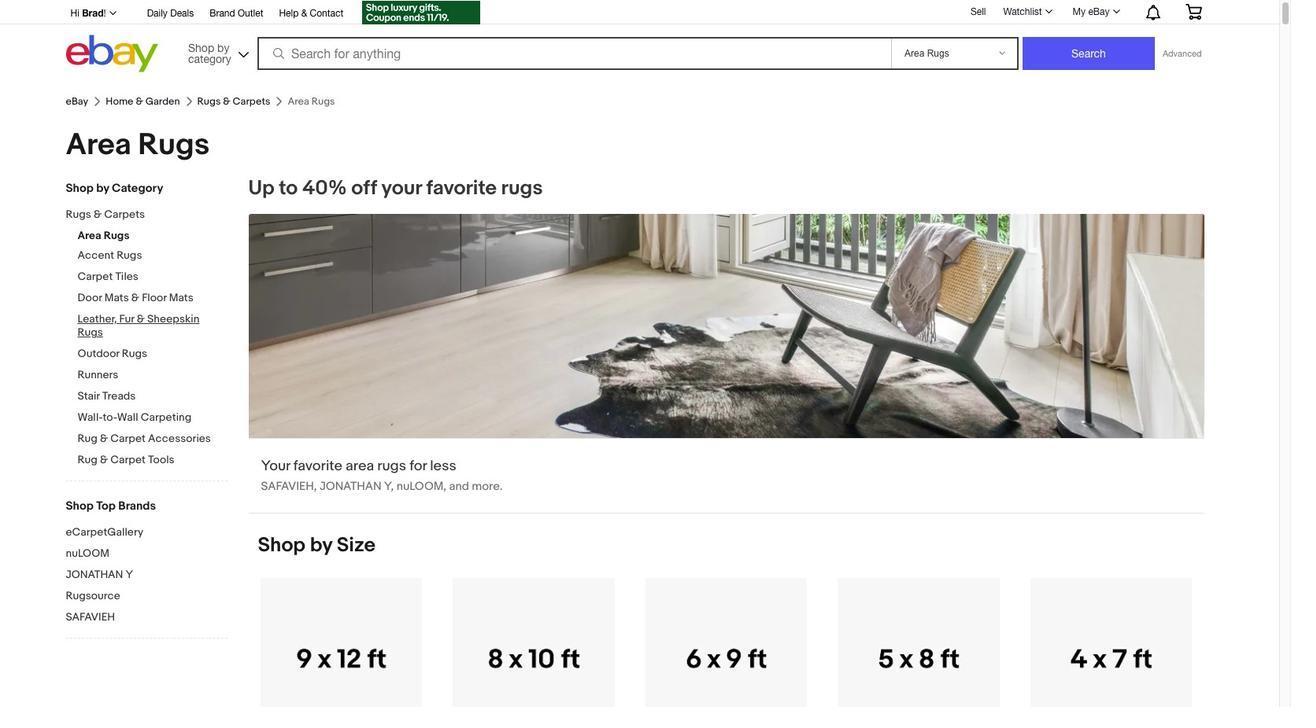 Task type: describe. For each thing, give the bounding box(es) containing it.
nuloom
[[66, 547, 109, 561]]

ecarpetgallery link
[[66, 526, 227, 541]]

brand outlet link
[[210, 6, 263, 23]]

Search for anything text field
[[260, 39, 888, 69]]

hi brad !
[[70, 7, 106, 19]]

shop by category banner
[[62, 0, 1214, 76]]

fur
[[119, 313, 134, 326]]

0 vertical spatial area
[[66, 127, 131, 164]]

sell
[[971, 6, 986, 17]]

tools
[[148, 454, 174, 467]]

2 mats from the left
[[169, 291, 194, 305]]

ecarpetgallery
[[66, 526, 144, 539]]

jonathan y link
[[66, 569, 227, 583]]

wall-to-wall carpeting link
[[78, 411, 227, 426]]

rugs up accent at the top left
[[104, 229, 130, 243]]

watchlist link
[[995, 2, 1060, 21]]

ecarpetgallery nuloom jonathan y rugsource safavieh
[[66, 526, 144, 624]]

carpeting
[[141, 411, 192, 424]]

y
[[126, 569, 133, 582]]

by for category
[[96, 181, 109, 196]]

shop for shop by category
[[66, 181, 94, 196]]

watchlist
[[1004, 6, 1042, 17]]

favorite inside your favorite area rugs for less safavieh, jonathan y, nuloom, and more.
[[294, 458, 342, 476]]

0 vertical spatial favorite
[[426, 176, 497, 201]]

wall-
[[78, 411, 103, 424]]

2 vertical spatial carpet
[[110, 454, 146, 467]]

brands
[[118, 499, 156, 514]]

your
[[381, 176, 422, 201]]

leather, fur & sheepskin rugs link
[[78, 313, 227, 341]]

outdoor rugs link
[[78, 347, 227, 362]]

rugsource link
[[66, 590, 227, 605]]

wall
[[117, 411, 138, 424]]

rugs down shop by category
[[66, 208, 91, 221]]

less
[[430, 458, 456, 476]]

shop by category
[[66, 181, 163, 196]]

home
[[106, 95, 133, 108]]

to
[[279, 176, 298, 201]]

get the coupon image
[[362, 1, 481, 24]]

!
[[104, 8, 106, 19]]

area rugs
[[66, 127, 210, 164]]

deals
[[170, 8, 194, 19]]

more.
[[472, 480, 503, 495]]

1 vertical spatial rugs & carpets link
[[66, 208, 215, 223]]

sheepskin
[[147, 313, 199, 326]]

treads
[[102, 390, 136, 403]]

rugs & carpets
[[197, 95, 270, 108]]

shop for shop top brands
[[66, 499, 94, 514]]

shop by category button
[[181, 35, 252, 69]]

daily deals
[[147, 8, 194, 19]]

sell link
[[964, 6, 993, 17]]

help & contact link
[[279, 6, 343, 23]]

door
[[78, 291, 102, 305]]

your shopping cart image
[[1185, 4, 1203, 20]]

1 vertical spatial ebay
[[66, 95, 88, 108]]

brand
[[210, 8, 235, 19]]

your favorite area rugs for less safavieh, jonathan y, nuloom, and more.
[[261, 458, 503, 495]]

leather,
[[78, 313, 117, 326]]

hi
[[70, 8, 79, 19]]

shop for shop by size
[[258, 534, 306, 558]]

rugs & carpets area rugs accent rugs carpet tiles door mats & floor mats leather, fur & sheepskin rugs outdoor rugs runners stair treads wall-to-wall carpeting rug & carpet accessories rug & carpet tools
[[66, 208, 211, 467]]

home & garden
[[106, 95, 180, 108]]

shop top brands
[[66, 499, 156, 514]]

rug & carpet tools link
[[78, 454, 227, 469]]

0 vertical spatial rugs & carpets link
[[197, 95, 270, 108]]

jonathan inside ecarpetgallery nuloom jonathan y rugsource safavieh
[[66, 569, 123, 582]]

accent rugs link
[[78, 249, 227, 264]]

runners
[[78, 369, 118, 382]]

door mats & floor mats link
[[78, 291, 227, 306]]

nuloom,
[[397, 480, 447, 495]]

daily
[[147, 8, 168, 19]]

y,
[[384, 480, 394, 495]]



Task type: locate. For each thing, give the bounding box(es) containing it.
0 vertical spatial carpets
[[233, 95, 270, 108]]

1 horizontal spatial rugs
[[501, 176, 543, 201]]

carpet down accent at the top left
[[78, 270, 113, 283]]

0 vertical spatial ebay
[[1088, 6, 1110, 17]]

area up accent at the top left
[[78, 229, 101, 243]]

1 vertical spatial jonathan
[[66, 569, 123, 582]]

account navigation
[[62, 0, 1214, 27]]

help
[[279, 8, 299, 19]]

help & contact
[[279, 8, 343, 19]]

rugs up outdoor
[[78, 326, 103, 339]]

carpets inside 'rugs & carpets area rugs accent rugs carpet tiles door mats & floor mats leather, fur & sheepskin rugs outdoor rugs runners stair treads wall-to-wall carpeting rug & carpet accessories rug & carpet tools'
[[104, 208, 145, 221]]

your
[[261, 458, 290, 476]]

2 rug from the top
[[78, 454, 97, 467]]

up
[[248, 176, 274, 201]]

1 mats from the left
[[105, 291, 129, 305]]

daily deals link
[[147, 6, 194, 23]]

mats up fur
[[105, 291, 129, 305]]

0 horizontal spatial rugs
[[377, 458, 406, 476]]

rugs inside your favorite area rugs for less safavieh, jonathan y, nuloom, and more.
[[377, 458, 406, 476]]

1 vertical spatial carpets
[[104, 208, 145, 221]]

to-
[[103, 411, 117, 424]]

rugs & carpets link down 'category' at the top
[[197, 95, 270, 108]]

runners link
[[78, 369, 227, 383]]

0 horizontal spatial carpets
[[104, 208, 145, 221]]

safavieh,
[[261, 480, 317, 495]]

1 vertical spatial carpet
[[110, 432, 146, 446]]

1 vertical spatial by
[[96, 181, 109, 196]]

for
[[410, 458, 427, 476]]

0 vertical spatial carpet
[[78, 270, 113, 283]]

carpets
[[233, 95, 270, 108], [104, 208, 145, 221]]

rugs
[[197, 95, 221, 108], [138, 127, 210, 164], [66, 208, 91, 221], [104, 229, 130, 243], [117, 249, 142, 262], [78, 326, 103, 339], [122, 347, 147, 361]]

0 vertical spatial rug
[[78, 432, 97, 446]]

1 horizontal spatial jonathan
[[320, 480, 381, 495]]

size
[[337, 534, 376, 558]]

shop left category
[[66, 181, 94, 196]]

and
[[449, 480, 469, 495]]

0 vertical spatial rugs
[[501, 176, 543, 201]]

rugs down 'category' at the top
[[197, 95, 221, 108]]

by down brand
[[217, 41, 229, 54]]

shop by size
[[258, 534, 376, 558]]

ebay link
[[66, 95, 88, 108]]

carpet down wall
[[110, 432, 146, 446]]

home & garden link
[[106, 95, 180, 108]]

by for size
[[310, 534, 332, 558]]

carpet tiles link
[[78, 270, 227, 285]]

0 vertical spatial by
[[217, 41, 229, 54]]

0 vertical spatial jonathan
[[320, 480, 381, 495]]

1 vertical spatial area
[[78, 229, 101, 243]]

by left category
[[96, 181, 109, 196]]

none text field inside main content
[[248, 214, 1204, 514]]

1 horizontal spatial carpets
[[233, 95, 270, 108]]

40%
[[302, 176, 347, 201]]

rug & carpet accessories link
[[78, 432, 227, 447]]

by inside shop by category
[[217, 41, 229, 54]]

1 horizontal spatial by
[[217, 41, 229, 54]]

none text field containing your favorite area rugs for less
[[248, 214, 1204, 514]]

ebay left home
[[66, 95, 88, 108]]

garden
[[145, 95, 180, 108]]

& inside account navigation
[[301, 8, 307, 19]]

category
[[112, 181, 163, 196]]

2 vertical spatial by
[[310, 534, 332, 558]]

1 horizontal spatial mats
[[169, 291, 194, 305]]

by
[[217, 41, 229, 54], [96, 181, 109, 196], [310, 534, 332, 558]]

my ebay
[[1073, 6, 1110, 17]]

0 horizontal spatial by
[[96, 181, 109, 196]]

mats
[[105, 291, 129, 305], [169, 291, 194, 305]]

None submit
[[1023, 37, 1155, 70]]

ebay
[[1088, 6, 1110, 17], [66, 95, 88, 108]]

rugs
[[501, 176, 543, 201], [377, 458, 406, 476]]

top
[[96, 499, 116, 514]]

0 horizontal spatial jonathan
[[66, 569, 123, 582]]

rugs up runners link
[[122, 347, 147, 361]]

jonathan down area
[[320, 480, 381, 495]]

accessories
[[148, 432, 211, 446]]

1 rug from the top
[[78, 432, 97, 446]]

by for category
[[217, 41, 229, 54]]

advanced link
[[1155, 38, 1210, 69]]

1 vertical spatial favorite
[[294, 458, 342, 476]]

favorite right 'your'
[[426, 176, 497, 201]]

tiles
[[115, 270, 139, 283]]

1 vertical spatial rug
[[78, 454, 97, 467]]

contact
[[310, 8, 343, 19]]

up to 40% off your favorite rugs
[[248, 176, 543, 201]]

shop for shop by category
[[188, 41, 214, 54]]

1 horizontal spatial favorite
[[426, 176, 497, 201]]

my ebay link
[[1064, 2, 1127, 21]]

shop by category
[[188, 41, 231, 65]]

ebay right my
[[1088, 6, 1110, 17]]

ebay inside 'link'
[[1088, 6, 1110, 17]]

1 vertical spatial rugs
[[377, 458, 406, 476]]

off
[[351, 176, 377, 201]]

0 horizontal spatial favorite
[[294, 458, 342, 476]]

1 horizontal spatial ebay
[[1088, 6, 1110, 17]]

advanced
[[1163, 49, 1202, 58]]

shop
[[188, 41, 214, 54], [66, 181, 94, 196], [66, 499, 94, 514], [258, 534, 306, 558]]

rugs & carpets link down category
[[66, 208, 215, 223]]

main content
[[239, 176, 1214, 708]]

0 horizontal spatial mats
[[105, 291, 129, 305]]

stair treads link
[[78, 390, 227, 405]]

safavieh link
[[66, 611, 227, 626]]

carpets down shop by category
[[104, 208, 145, 221]]

by left size
[[310, 534, 332, 558]]

floor
[[142, 291, 167, 305]]

category
[[188, 52, 231, 65]]

area
[[346, 458, 374, 476]]

rugsource
[[66, 590, 120, 603]]

brand outlet
[[210, 8, 263, 19]]

rugs & carpets link
[[197, 95, 270, 108], [66, 208, 215, 223]]

carpets down "shop by category" dropdown button
[[233, 95, 270, 108]]

favorite
[[426, 176, 497, 201], [294, 458, 342, 476]]

safavieh
[[66, 611, 115, 624]]

stair
[[78, 390, 100, 403]]

accent
[[78, 249, 114, 262]]

shop inside shop by category
[[188, 41, 214, 54]]

outlet
[[238, 8, 263, 19]]

carpet down rug & carpet accessories link
[[110, 454, 146, 467]]

favorite up safavieh,
[[294, 458, 342, 476]]

brad
[[82, 7, 104, 19]]

nuloom link
[[66, 547, 227, 562]]

jonathan up rugsource
[[66, 569, 123, 582]]

shop left top
[[66, 499, 94, 514]]

shop down deals
[[188, 41, 214, 54]]

None text field
[[248, 214, 1204, 514]]

area inside 'rugs & carpets area rugs accent rugs carpet tiles door mats & floor mats leather, fur & sheepskin rugs outdoor rugs runners stair treads wall-to-wall carpeting rug & carpet accessories rug & carpet tools'
[[78, 229, 101, 243]]

shop down safavieh,
[[258, 534, 306, 558]]

rugs down garden
[[138, 127, 210, 164]]

outdoor
[[78, 347, 119, 361]]

area up shop by category
[[66, 127, 131, 164]]

rugs up tiles
[[117, 249, 142, 262]]

rug
[[78, 432, 97, 446], [78, 454, 97, 467]]

my
[[1073, 6, 1086, 17]]

mats up sheepskin
[[169, 291, 194, 305]]

jonathan inside your favorite area rugs for less safavieh, jonathan y, nuloom, and more.
[[320, 480, 381, 495]]

2 horizontal spatial by
[[310, 534, 332, 558]]

0 horizontal spatial ebay
[[66, 95, 88, 108]]

none submit inside shop by category banner
[[1023, 37, 1155, 70]]

carpets for rugs & carpets
[[233, 95, 270, 108]]

carpets for rugs & carpets area rugs accent rugs carpet tiles door mats & floor mats leather, fur & sheepskin rugs outdoor rugs runners stair treads wall-to-wall carpeting rug & carpet accessories rug & carpet tools
[[104, 208, 145, 221]]

carpet
[[78, 270, 113, 283], [110, 432, 146, 446], [110, 454, 146, 467]]

main content containing up to 40% off your favorite rugs
[[239, 176, 1214, 708]]



Task type: vqa. For each thing, say whether or not it's contained in the screenshot.
rightmost HDMI
no



